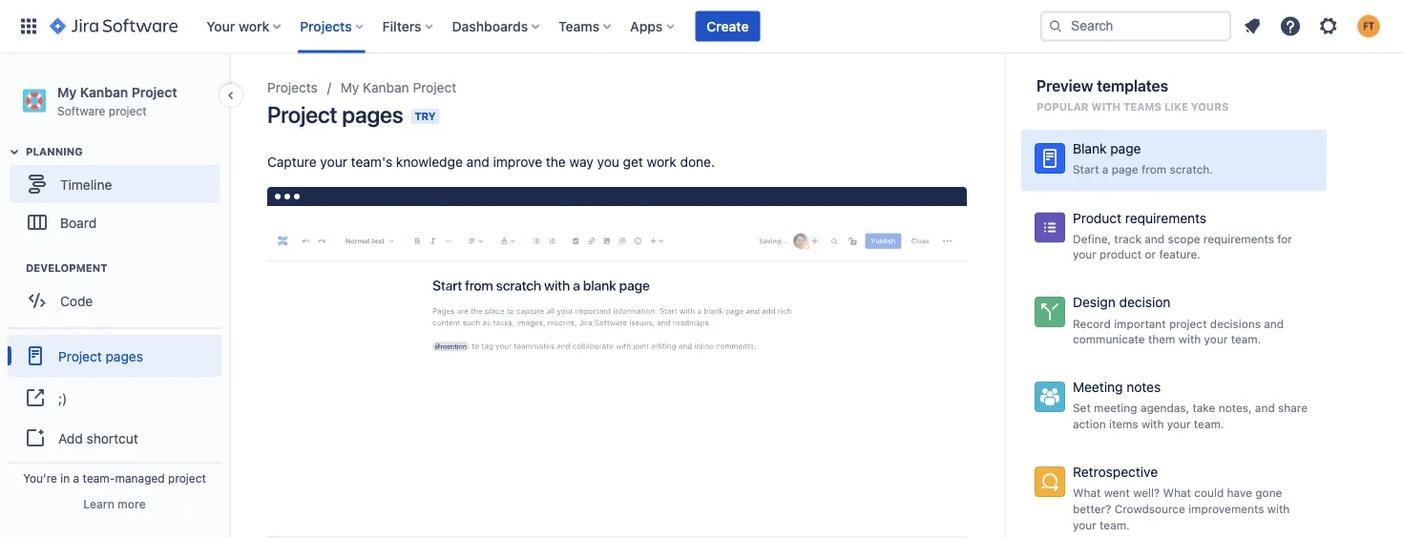 Task type: locate. For each thing, give the bounding box(es) containing it.
and right decisions on the right bottom
[[1264, 317, 1284, 330]]

retrospective what went well? what could have gone better? crowdsource improvements with your team.
[[1073, 464, 1290, 532]]

0 vertical spatial team.
[[1231, 333, 1261, 346]]

0 vertical spatial pages
[[342, 101, 403, 128]]

projects down projects dropdown button
[[267, 80, 318, 95]]

work right 'get'
[[647, 154, 677, 170]]

scope
[[1168, 232, 1200, 245]]

0 vertical spatial projects
[[300, 18, 352, 34]]

1 horizontal spatial my
[[341, 80, 359, 95]]

with inside preview templates popular with teams like yours
[[1092, 101, 1121, 113]]

items
[[1109, 417, 1138, 431]]

or
[[1145, 248, 1156, 261]]

1 vertical spatial project
[[1169, 317, 1207, 330]]

team. down decisions on the right bottom
[[1231, 333, 1261, 346]]

project pages up ";)" 'link'
[[58, 348, 143, 364]]

a
[[1102, 163, 1109, 176], [73, 472, 79, 485]]

requirements
[[1125, 210, 1207, 226], [1204, 232, 1274, 245]]

project inside design decision record important project decisions and communicate them with your team.
[[1169, 317, 1207, 330]]

decisions
[[1210, 317, 1261, 330]]

my right the projects link
[[341, 80, 359, 95]]

1 horizontal spatial kanban
[[363, 80, 409, 95]]

work inside popup button
[[239, 18, 269, 34]]

2 vertical spatial project
[[168, 472, 206, 485]]

pages down "my kanban project" link
[[342, 101, 403, 128]]

requirements left for
[[1204, 232, 1274, 245]]

and up or
[[1145, 232, 1165, 245]]

have
[[1227, 486, 1252, 500]]

for
[[1278, 232, 1292, 245]]

1 horizontal spatial what
[[1163, 486, 1191, 500]]

project pages link
[[8, 335, 221, 377]]

kanban down filters
[[363, 80, 409, 95]]

retrospective image
[[1039, 471, 1062, 494]]

timeline
[[60, 176, 112, 192]]

1 horizontal spatial project pages
[[267, 101, 403, 128]]

a inside the blank page start a page from scratch.
[[1102, 163, 1109, 176]]

projects button
[[294, 11, 371, 42]]

in
[[60, 472, 70, 485]]

projects inside dropdown button
[[300, 18, 352, 34]]

pages
[[342, 101, 403, 128], [106, 348, 143, 364]]

track
[[1114, 232, 1142, 245]]

my kanban project software project
[[57, 84, 177, 117]]

with inside design decision record important project decisions and communicate them with your team.
[[1179, 333, 1201, 346]]

project up them
[[1169, 317, 1207, 330]]

help image
[[1279, 15, 1302, 38]]

0 horizontal spatial kanban
[[80, 84, 128, 100]]

dashboards button
[[446, 11, 547, 42]]

product requirements image
[[1039, 216, 1062, 239]]

projects for the projects link
[[267, 80, 318, 95]]

preview
[[1037, 77, 1093, 95]]

kanban up the software
[[80, 84, 128, 100]]

gone
[[1256, 486, 1282, 500]]

take
[[1193, 402, 1216, 415]]

0 horizontal spatial a
[[73, 472, 79, 485]]

search image
[[1048, 19, 1063, 34]]

team. down take
[[1194, 417, 1224, 431]]

0 horizontal spatial pages
[[106, 348, 143, 364]]

crowdsource
[[1115, 502, 1185, 516]]

planning
[[26, 146, 83, 158]]

team. for meeting notes
[[1194, 417, 1224, 431]]

could
[[1195, 486, 1224, 500]]

0 horizontal spatial my
[[57, 84, 77, 100]]

improvements
[[1189, 502, 1264, 516]]

create
[[707, 18, 749, 34]]

Search field
[[1041, 11, 1231, 42]]

knowledge
[[396, 154, 463, 170]]

project
[[109, 104, 147, 117], [1169, 317, 1207, 330], [168, 472, 206, 485]]

development group
[[10, 261, 228, 326]]

yours
[[1191, 101, 1229, 113]]

blank page start a page from scratch.
[[1073, 141, 1213, 176]]

them
[[1148, 333, 1176, 346]]

1 horizontal spatial project
[[168, 472, 206, 485]]

a right start
[[1102, 163, 1109, 176]]

your down decisions on the right bottom
[[1204, 333, 1228, 346]]

my for my kanban project
[[341, 80, 359, 95]]

work right your
[[239, 18, 269, 34]]

team's
[[351, 154, 393, 170]]

project
[[413, 80, 457, 95], [131, 84, 177, 100], [267, 101, 337, 128], [58, 348, 102, 364]]

kanban inside my kanban project software project
[[80, 84, 128, 100]]

with down gone
[[1268, 502, 1290, 516]]

notifications image
[[1241, 15, 1264, 38]]

the
[[546, 154, 566, 170]]

your down agendas,
[[1167, 417, 1191, 431]]

0 vertical spatial work
[[239, 18, 269, 34]]

0 vertical spatial requirements
[[1125, 210, 1207, 226]]

add shortcut button
[[8, 419, 221, 457]]

what up better?
[[1073, 486, 1101, 500]]

notes
[[1127, 380, 1161, 395]]

0 horizontal spatial team.
[[1100, 518, 1130, 532]]

appswitcher icon image
[[17, 15, 40, 38]]

jira software image
[[50, 15, 178, 38], [50, 15, 178, 38]]

with down the templates
[[1092, 101, 1121, 113]]

with down agendas,
[[1142, 417, 1164, 431]]

improve
[[493, 154, 542, 170]]

share
[[1278, 402, 1308, 415]]

and left 'share'
[[1255, 402, 1275, 415]]

1 vertical spatial projects
[[267, 80, 318, 95]]

your
[[206, 18, 235, 34]]

0 vertical spatial project
[[109, 104, 147, 117]]

you're in a team-managed project
[[23, 472, 206, 485]]

team. inside retrospective what went well? what could have gone better? crowdsource improvements with your team.
[[1100, 518, 1130, 532]]

a right the 'in'
[[73, 472, 79, 485]]

0 horizontal spatial what
[[1073, 486, 1101, 500]]

your down define,
[[1073, 248, 1097, 261]]

project inside my kanban project software project
[[109, 104, 147, 117]]

more
[[118, 497, 146, 511]]

and
[[466, 154, 489, 170], [1145, 232, 1165, 245], [1264, 317, 1284, 330], [1255, 402, 1275, 415]]

1 what from the left
[[1073, 486, 1101, 500]]

2 horizontal spatial project
[[1169, 317, 1207, 330]]

learn
[[83, 497, 114, 511]]

banner containing your work
[[0, 0, 1403, 53]]

add
[[58, 430, 83, 446]]

page left from
[[1112, 163, 1139, 176]]

set
[[1073, 402, 1091, 415]]

banner
[[0, 0, 1403, 53]]

kanban
[[363, 80, 409, 95], [80, 84, 128, 100]]

decision image
[[1039, 301, 1062, 324]]

team. for retrospective
[[1100, 518, 1130, 532]]

with right them
[[1179, 333, 1201, 346]]

action
[[1073, 417, 1106, 431]]

record
[[1073, 317, 1111, 330]]

page
[[1110, 141, 1141, 157], [1112, 163, 1139, 176]]

my inside my kanban project software project
[[57, 84, 77, 100]]

1 vertical spatial work
[[647, 154, 677, 170]]

1 horizontal spatial team.
[[1194, 417, 1224, 431]]

;) link
[[8, 377, 221, 419]]

0 horizontal spatial project pages
[[58, 348, 143, 364]]

pages up ";)" 'link'
[[106, 348, 143, 364]]

2 horizontal spatial team.
[[1231, 333, 1261, 346]]

kanban for my kanban project software project
[[80, 84, 128, 100]]

team. down better?
[[1100, 518, 1130, 532]]

project pages
[[267, 101, 403, 128], [58, 348, 143, 364]]

project right the software
[[109, 104, 147, 117]]

work
[[239, 18, 269, 34], [647, 154, 677, 170]]

your left "team's" at the top of the page
[[320, 154, 347, 170]]

my
[[341, 80, 359, 95], [57, 84, 77, 100]]

learn more button
[[83, 496, 146, 512]]

your down better?
[[1073, 518, 1097, 532]]

filters button
[[377, 11, 441, 42]]

1 horizontal spatial a
[[1102, 163, 1109, 176]]

planning group
[[10, 144, 228, 247]]

code
[[60, 293, 93, 309]]

learn more
[[83, 497, 146, 511]]

what right well? at the bottom of the page
[[1163, 486, 1191, 500]]

settings image
[[1317, 15, 1340, 38]]

project pages inside group
[[58, 348, 143, 364]]

0 vertical spatial a
[[1102, 163, 1109, 176]]

0 horizontal spatial work
[[239, 18, 269, 34]]

0 vertical spatial project pages
[[267, 101, 403, 128]]

group
[[8, 328, 221, 505]]

projects up the projects link
[[300, 18, 352, 34]]

your
[[320, 154, 347, 170], [1073, 248, 1097, 261], [1204, 333, 1228, 346], [1167, 417, 1191, 431], [1073, 518, 1097, 532]]

project pages down the projects link
[[267, 101, 403, 128]]

requirements up scope
[[1125, 210, 1207, 226]]

1 vertical spatial pages
[[106, 348, 143, 364]]

0 horizontal spatial project
[[109, 104, 147, 117]]

1 vertical spatial project pages
[[58, 348, 143, 364]]

project right 'managed'
[[168, 472, 206, 485]]

planning image
[[3, 141, 26, 163]]

what
[[1073, 486, 1101, 500], [1163, 486, 1191, 500]]

my inside "my kanban project" link
[[341, 80, 359, 95]]

1 vertical spatial team.
[[1194, 417, 1224, 431]]

like
[[1165, 101, 1188, 113]]

my up the software
[[57, 84, 77, 100]]

board
[[60, 215, 97, 230]]

page right blank
[[1110, 141, 1141, 157]]

team. inside meeting notes set meeting agendas, take notes, and share action items with your team.
[[1194, 417, 1224, 431]]

you
[[597, 154, 619, 170]]

with
[[1092, 101, 1121, 113], [1179, 333, 1201, 346], [1142, 417, 1164, 431], [1268, 502, 1290, 516]]

start
[[1073, 163, 1099, 176]]

[object object] confluence template image
[[267, 206, 967, 538]]

blank image
[[1039, 147, 1062, 170]]

2 vertical spatial team.
[[1100, 518, 1130, 532]]

timeline link
[[10, 165, 220, 204]]

pages inside group
[[106, 348, 143, 364]]



Task type: vqa. For each thing, say whether or not it's contained in the screenshot.
design frontend templates
no



Task type: describe. For each thing, give the bounding box(es) containing it.
try
[[415, 110, 436, 123]]

team-
[[83, 472, 115, 485]]

product
[[1073, 210, 1122, 226]]

templates
[[1097, 77, 1168, 95]]

better?
[[1073, 502, 1112, 516]]

product requirements define, track and scope requirements for your product or feature.
[[1073, 210, 1292, 261]]

agendas,
[[1141, 402, 1190, 415]]

project inside my kanban project software project
[[131, 84, 177, 100]]

filters
[[382, 18, 422, 34]]

your work
[[206, 18, 269, 34]]

retrospective
[[1073, 464, 1158, 480]]

done.
[[680, 154, 715, 170]]

your inside retrospective what went well? what could have gone better? crowdsource improvements with your team.
[[1073, 518, 1097, 532]]

development image
[[3, 257, 26, 280]]

define,
[[1073, 232, 1111, 245]]

projects for projects dropdown button
[[300, 18, 352, 34]]

2 what from the left
[[1163, 486, 1191, 500]]

your inside product requirements define, track and scope requirements for your product or feature.
[[1073, 248, 1097, 261]]

with inside meeting notes set meeting agendas, take notes, and share action items with your team.
[[1142, 417, 1164, 431]]

my kanban project
[[341, 80, 457, 95]]

capture your team's knowledge and improve the way you get work done.
[[267, 154, 715, 170]]

preview templates popular with teams like yours
[[1037, 77, 1229, 113]]

your profile and settings image
[[1357, 15, 1380, 38]]

create button
[[695, 11, 760, 42]]

meeting
[[1094, 402, 1137, 415]]

and inside design decision record important project decisions and communicate them with your team.
[[1264, 317, 1284, 330]]

apps
[[630, 18, 663, 34]]

1 vertical spatial page
[[1112, 163, 1139, 176]]

from
[[1142, 163, 1167, 176]]

meeting notes set meeting agendas, take notes, and share action items with your team.
[[1073, 380, 1308, 431]]

important
[[1114, 317, 1166, 330]]

way
[[569, 154, 594, 170]]

teams
[[1124, 101, 1162, 113]]

1 horizontal spatial pages
[[342, 101, 403, 128]]

primary element
[[11, 0, 1041, 53]]

1 vertical spatial requirements
[[1204, 232, 1274, 245]]

development
[[26, 262, 107, 275]]

kanban for my kanban project
[[363, 80, 409, 95]]

well?
[[1133, 486, 1160, 500]]

and inside meeting notes set meeting agendas, take notes, and share action items with your team.
[[1255, 402, 1275, 415]]

projects link
[[267, 76, 318, 99]]

product
[[1100, 248, 1142, 261]]

my kanban project link
[[341, 76, 457, 99]]

your work button
[[201, 11, 289, 42]]

and inside product requirements define, track and scope requirements for your product or feature.
[[1145, 232, 1165, 245]]

feature.
[[1159, 248, 1201, 261]]

shortcut
[[86, 430, 138, 446]]

1 horizontal spatial work
[[647, 154, 677, 170]]

1 vertical spatial a
[[73, 472, 79, 485]]

0 vertical spatial page
[[1110, 141, 1141, 157]]

managed
[[115, 472, 165, 485]]

your inside meeting notes set meeting agendas, take notes, and share action items with your team.
[[1167, 417, 1191, 431]]

design
[[1073, 295, 1116, 310]]

your inside design decision record important project decisions and communicate them with your team.
[[1204, 333, 1228, 346]]

you're
[[23, 472, 57, 485]]

project for kanban
[[109, 104, 147, 117]]

apps button
[[624, 11, 682, 42]]

my for my kanban project software project
[[57, 84, 77, 100]]

went
[[1104, 486, 1130, 500]]

teams
[[559, 18, 600, 34]]

blank
[[1073, 141, 1107, 157]]

code link
[[10, 282, 220, 320]]

and left improve
[[466, 154, 489, 170]]

project for decision
[[1169, 317, 1207, 330]]

teams button
[[553, 11, 619, 42]]

capture
[[267, 154, 317, 170]]

dashboards
[[452, 18, 528, 34]]

with inside retrospective what went well? what could have gone better? crowdsource improvements with your team.
[[1268, 502, 1290, 516]]

board link
[[10, 204, 220, 242]]

decision
[[1119, 295, 1171, 310]]

group containing project pages
[[8, 328, 221, 505]]

project inside group
[[58, 348, 102, 364]]

popular
[[1037, 101, 1089, 113]]

team. inside design decision record important project decisions and communicate them with your team.
[[1231, 333, 1261, 346]]

scratch.
[[1170, 163, 1213, 176]]

notes,
[[1219, 402, 1252, 415]]

design decision record important project decisions and communicate them with your team.
[[1073, 295, 1284, 346]]

software
[[57, 104, 105, 117]]

meeting notes image
[[1039, 386, 1062, 409]]

;)
[[58, 390, 67, 406]]

get
[[623, 154, 643, 170]]

meeting
[[1073, 380, 1123, 395]]

communicate
[[1073, 333, 1145, 346]]



